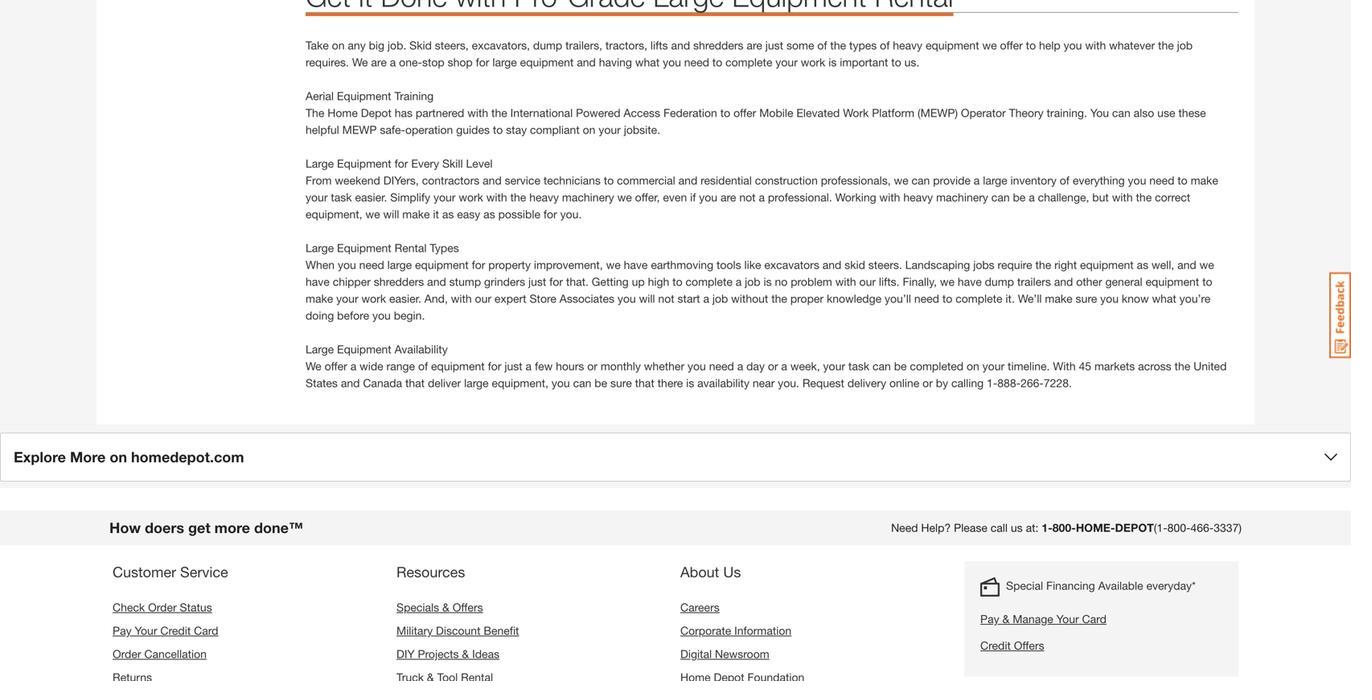 Task type: vqa. For each thing, say whether or not it's contained in the screenshot.


Task type: locate. For each thing, give the bounding box(es) containing it.
large up when
[[306, 241, 334, 255]]

of inside 'large equipment availability we offer a wide range of equipment for just a few hours or monthly whether you need a day or a week, your task can be completed on your timeline. with 45 markets across the united states and canada that deliver large equipment, you can be sure that there is availability near you. request delivery online or by calling 1-888-266-7228.'
[[418, 360, 428, 373]]

equipment up "weekend"
[[337, 157, 392, 170]]

can left 'challenge,'
[[992, 191, 1010, 204]]

offer,
[[635, 191, 660, 204]]

for inside 'large equipment availability we offer a wide range of equipment for just a few hours or monthly whether you need a day or a week, your task can be completed on your timeline. with 45 markets across the united states and canada that deliver large equipment, you can be sure that there is availability near you. request delivery online or by calling 1-888-266-7228.'
[[488, 360, 502, 373]]

1 vertical spatial not
[[659, 292, 675, 305]]

0 horizontal spatial credit
[[160, 624, 191, 638]]

2 horizontal spatial job
[[1178, 39, 1193, 52]]

feedback link image
[[1330, 272, 1352, 359]]

not down high
[[659, 292, 675, 305]]

equipment inside aerial equipment training the home depot has partnered with the international powered access federation to offer mobile elevated work platform (mewp) operator theory training. you can also use these helpful mewp safe-operation guides to stay compliant on your jobsite.
[[337, 89, 392, 103]]

customer service
[[113, 564, 228, 581]]

1 horizontal spatial our
[[860, 275, 876, 288]]

work down "some"
[[801, 56, 826, 69]]

& left manage
[[1003, 613, 1010, 626]]

1 horizontal spatial offer
[[734, 106, 757, 119]]

0 horizontal spatial task
[[331, 191, 352, 204]]

on inside dropdown button
[[110, 449, 127, 466]]

partnered
[[416, 106, 465, 119]]

skill
[[443, 157, 463, 170]]

the left types at top
[[831, 39, 847, 52]]

0 horizontal spatial equipment,
[[306, 208, 363, 221]]

equipment up general
[[1081, 258, 1134, 272]]

and inside 'large equipment availability we offer a wide range of equipment for just a few hours or monthly whether you need a day or a week, your task can be completed on your timeline. with 45 markets across the united states and canada that deliver large equipment, you can be sure that there is availability near you. request delivery online or by calling 1-888-266-7228.'
[[341, 377, 360, 390]]

0 vertical spatial what
[[636, 56, 660, 69]]

1 horizontal spatial machinery
[[937, 191, 989, 204]]

training
[[395, 89, 434, 103]]

1 horizontal spatial pay
[[981, 613, 1000, 626]]

careers
[[681, 601, 720, 614]]

0 horizontal spatial just
[[505, 360, 523, 373]]

easier. up begin.
[[389, 292, 422, 305]]

be down "monthly"
[[595, 377, 608, 390]]

offers down manage
[[1014, 639, 1045, 653]]

we up "states"
[[306, 360, 322, 373]]

0 vertical spatial job
[[1178, 39, 1193, 52]]

1 horizontal spatial just
[[529, 275, 547, 288]]

&
[[443, 601, 450, 614], [1003, 613, 1010, 626], [462, 648, 469, 661]]

equipment inside large equipment for every skill level from weekend diyers, contractors and service technicians to commercial and residential construction professionals, we can provide a large inventory of everything you need to make your task easier. simplify your work with the heavy machinery we offer, even if you are not a professional. working with heavy machinery can be a challenge, but with the correct equipment, we will make it as easy as possible for you.
[[337, 157, 392, 170]]

you. down week,
[[778, 377, 800, 390]]

work
[[801, 56, 826, 69], [459, 191, 484, 204], [362, 292, 386, 305]]

1 horizontal spatial we
[[352, 56, 368, 69]]

elevated
[[797, 106, 840, 119]]

call
[[991, 521, 1008, 535]]

are left "some"
[[747, 39, 763, 52]]

discount
[[436, 624, 481, 638]]

offer left the help
[[1001, 39, 1023, 52]]

you'll
[[885, 292, 912, 305]]

2 vertical spatial large
[[306, 343, 334, 356]]

card
[[1083, 613, 1107, 626], [194, 624, 218, 638]]

the up stay
[[492, 106, 508, 119]]

0 horizontal spatial will
[[383, 208, 399, 221]]

large inside large equipment for every skill level from weekend diyers, contractors and service technicians to commercial and residential construction professionals, we can provide a large inventory of everything you need to make your task easier. simplify your work with the heavy machinery we offer, even if you are not a professional. working with heavy machinery can be a challenge, but with the correct equipment, we will make it as easy as possible for you.
[[306, 157, 334, 170]]

order up the pay your credit card link
[[148, 601, 177, 614]]

need up 'federation'
[[685, 56, 710, 69]]

0 vertical spatial equipment,
[[306, 208, 363, 221]]

1 horizontal spatial as
[[484, 208, 495, 221]]

is inside 'large equipment availability we offer a wide range of equipment for just a few hours or monthly whether you need a day or a week, your task can be completed on your timeline. with 45 markets across the united states and canada that deliver large equipment, you can be sure that there is availability near you. request delivery online or by calling 1-888-266-7228.'
[[687, 377, 695, 390]]

availability
[[395, 343, 448, 356]]

and down wide
[[341, 377, 360, 390]]

excavators
[[765, 258, 820, 272]]

as right easy
[[484, 208, 495, 221]]

we right professionals,
[[894, 174, 909, 187]]

on inside 'large equipment availability we offer a wide range of equipment for just a few hours or monthly whether you need a day or a week, your task can be completed on your timeline. with 45 markets across the united states and canada that deliver large equipment, you can be sure that there is availability near you. request delivery online or by calling 1-888-266-7228.'
[[967, 360, 980, 373]]

big
[[369, 39, 385, 52]]

0 vertical spatial easier.
[[355, 191, 387, 204]]

0 horizontal spatial is
[[687, 377, 695, 390]]

0 horizontal spatial that
[[406, 377, 425, 390]]

to down 'earthmoving'
[[673, 275, 683, 288]]

888-
[[998, 377, 1021, 390]]

with
[[1086, 39, 1107, 52], [468, 106, 489, 119], [487, 191, 508, 204], [880, 191, 901, 204], [1113, 191, 1133, 204], [836, 275, 857, 288], [451, 292, 472, 305]]

1 horizontal spatial shredders
[[694, 39, 744, 52]]

no
[[775, 275, 788, 288]]

equipment down the well,
[[1146, 275, 1200, 288]]

what inside take on any big job. skid steers, excavators, dump trailers, tractors, lifts and shredders are just some of the types of heavy equipment we offer to help you with whatever the job requires. we are a one-stop shop for large equipment and having what you need to complete your work is important to us.
[[636, 56, 660, 69]]

the inside 'large equipment availability we offer a wide range of equipment for just a few hours or monthly whether you need a day or a week, your task can be completed on your timeline. with 45 markets across the united states and canada that deliver large equipment, you can be sure that there is availability near you. request delivery online or by calling 1-888-266-7228.'
[[1175, 360, 1191, 373]]

1 vertical spatial what
[[1153, 292, 1177, 305]]

whatever
[[1110, 39, 1156, 52]]

service
[[180, 564, 228, 581]]

1 horizontal spatial are
[[721, 191, 737, 204]]

our down stump
[[475, 292, 492, 305]]

completed
[[910, 360, 964, 373]]

0 vertical spatial not
[[740, 191, 756, 204]]

on right more
[[110, 449, 127, 466]]

we
[[983, 39, 997, 52], [894, 174, 909, 187], [618, 191, 632, 204], [366, 208, 380, 221], [606, 258, 621, 272], [1200, 258, 1215, 272], [941, 275, 955, 288]]

0 horizontal spatial job
[[713, 292, 728, 305]]

what right know
[[1153, 292, 1177, 305]]

2 vertical spatial work
[[362, 292, 386, 305]]

1 vertical spatial large
[[306, 241, 334, 255]]

2 horizontal spatial be
[[1013, 191, 1026, 204]]

0 vertical spatial work
[[801, 56, 826, 69]]

2 horizontal spatial is
[[829, 56, 837, 69]]

equipment for has
[[337, 89, 392, 103]]

like
[[745, 258, 762, 272]]

0 horizontal spatial work
[[362, 292, 386, 305]]

0 horizontal spatial easier.
[[355, 191, 387, 204]]

doers
[[145, 519, 184, 537]]

1 vertical spatial task
[[849, 360, 870, 373]]

will inside large equipment rental types when you need large equipment for property improvement, we have earthmoving tools like excavators and skid steers. landscaping jobs require the right equipment as well, and we have chipper shredders and stump grinders just for that. getting up high to complete a job is no problem with our lifts. finally, we have dump trailers and other general equipment to make your work easier. and, with our expert store associates you will not start a job without the proper knowledge you'll need to complete it. we'll make sure you know what you're doing before you begin.
[[639, 292, 655, 305]]

is right there
[[687, 377, 695, 390]]

pay & manage your card link
[[981, 611, 1196, 628]]

we inside 'large equipment availability we offer a wide range of equipment for just a few hours or monthly whether you need a day or a week, your task can be completed on your timeline. with 45 markets across the united states and canada that deliver large equipment, you can be sure that there is availability near you. request delivery online or by calling 1-888-266-7228.'
[[306, 360, 322, 373]]

1 horizontal spatial equipment,
[[492, 377, 549, 390]]

0 horizontal spatial 800-
[[1053, 521, 1077, 535]]

work inside large equipment for every skill level from weekend diyers, contractors and service technicians to commercial and residential construction professionals, we can provide a large inventory of everything you need to make your task easier. simplify your work with the heavy machinery we offer, even if you are not a professional. working with heavy machinery can be a challenge, but with the correct equipment, we will make it as easy as possible for you.
[[459, 191, 484, 204]]

466-
[[1191, 521, 1214, 535]]

0 vertical spatial will
[[383, 208, 399, 221]]

on up calling
[[967, 360, 980, 373]]

0 horizontal spatial be
[[595, 377, 608, 390]]

we inside take on any big job. skid steers, excavators, dump trailers, tractors, lifts and shredders are just some of the types of heavy equipment we offer to help you with whatever the job requires. we are a one-stop shop for large equipment and having what you need to complete your work is important to us.
[[352, 56, 368, 69]]

job down like at the top
[[745, 275, 761, 288]]

1 vertical spatial dump
[[985, 275, 1015, 288]]

1 that from the left
[[406, 377, 425, 390]]

large for large equipment availability we offer a wide range of equipment for just a few hours or monthly whether you need a day or a week, your task can be completed on your timeline. with 45 markets across the united states and canada that deliver large equipment, you can be sure that there is availability near you. request delivery online or by calling 1-888-266-7228.
[[306, 343, 334, 356]]

1 horizontal spatial is
[[764, 275, 772, 288]]

of inside large equipment for every skill level from weekend diyers, contractors and service technicians to commercial and residential construction professionals, we can provide a large inventory of everything you need to make your task easier. simplify your work with the heavy machinery we offer, even if you are not a professional. working with heavy machinery can be a challenge, but with the correct equipment, we will make it as easy as possible for you.
[[1060, 174, 1070, 187]]

1 horizontal spatial you.
[[778, 377, 800, 390]]

your up order cancellation
[[135, 624, 157, 638]]

the left correct
[[1137, 191, 1152, 204]]

1 vertical spatial is
[[764, 275, 772, 288]]

and,
[[425, 292, 448, 305]]

2 horizontal spatial have
[[958, 275, 982, 288]]

dump left trailers,
[[533, 39, 563, 52]]

2 large from the top
[[306, 241, 334, 255]]

easier. down "weekend"
[[355, 191, 387, 204]]

1 horizontal spatial order
[[148, 601, 177, 614]]

everything
[[1073, 174, 1125, 187]]

large inside 'large equipment availability we offer a wide range of equipment for just a few hours or monthly whether you need a day or a week, your task can be completed on your timeline. with 45 markets across the united states and canada that deliver large equipment, you can be sure that there is availability near you. request delivery online or by calling 1-888-266-7228.'
[[306, 343, 334, 356]]

a down "inventory"
[[1029, 191, 1035, 204]]

steers.
[[869, 258, 903, 272]]

need inside 'large equipment availability we offer a wide range of equipment for just a few hours or monthly whether you need a day or a week, your task can be completed on your timeline. with 45 markets across the united states and canada that deliver large equipment, you can be sure that there is availability near you. request delivery online or by calling 1-888-266-7228.'
[[709, 360, 735, 373]]

is left no
[[764, 275, 772, 288]]

specials
[[397, 601, 439, 614]]

and
[[672, 39, 691, 52], [577, 56, 596, 69], [483, 174, 502, 187], [679, 174, 698, 187], [823, 258, 842, 272], [1178, 258, 1197, 272], [427, 275, 446, 288], [1055, 275, 1074, 288], [341, 377, 360, 390]]

general
[[1106, 275, 1143, 288]]

1 vertical spatial we
[[306, 360, 322, 373]]

equipment inside 'large equipment availability we offer a wide range of equipment for just a few hours or monthly whether you need a day or a week, your task can be completed on your timeline. with 45 markets across the united states and canada that deliver large equipment, you can be sure that there is availability near you. request delivery online or by calling 1-888-266-7228.'
[[431, 360, 485, 373]]

work inside take on any big job. skid steers, excavators, dump trailers, tractors, lifts and shredders are just some of the types of heavy equipment we offer to help you with whatever the job requires. we are a one-stop shop for large equipment and having what you need to complete your work is important to us.
[[801, 56, 826, 69]]

& for specials
[[443, 601, 450, 614]]

0 horizontal spatial you.
[[561, 208, 582, 221]]

equipment
[[926, 39, 980, 52], [520, 56, 574, 69], [415, 258, 469, 272], [1081, 258, 1134, 272], [1146, 275, 1200, 288], [431, 360, 485, 373]]

equipment, down from
[[306, 208, 363, 221]]

with right working on the top right of the page
[[880, 191, 901, 204]]

we down landscaping
[[941, 275, 955, 288]]

heavy
[[893, 39, 923, 52], [530, 191, 559, 204], [904, 191, 934, 204]]

professional.
[[768, 191, 833, 204]]

with up guides
[[468, 106, 489, 119]]

just up store at the top
[[529, 275, 547, 288]]

our down the skid
[[860, 275, 876, 288]]

knowledge
[[827, 292, 882, 305]]

1 vertical spatial offers
[[1014, 639, 1045, 653]]

0 vertical spatial offers
[[453, 601, 483, 614]]

equipment inside large equipment rental types when you need large equipment for property improvement, we have earthmoving tools like excavators and skid steers. landscaping jobs require the right equipment as well, and we have chipper shredders and stump grinders just for that. getting up high to complete a job is no problem with our lifts. finally, we have dump trailers and other general equipment to make your work easier. and, with our expert store associates you will not start a job without the proper knowledge you'll need to complete it. we'll make sure you know what you're doing before you begin.
[[337, 241, 392, 255]]

offer inside 'large equipment availability we offer a wide range of equipment for just a few hours or monthly whether you need a day or a week, your task can be completed on your timeline. with 45 markets across the united states and canada that deliver large equipment, you can be sure that there is availability near you. request delivery online or by calling 1-888-266-7228.'
[[325, 360, 347, 373]]

contractors
[[422, 174, 480, 187]]

0 vertical spatial you.
[[561, 208, 582, 221]]

pay for pay your credit card
[[113, 624, 132, 638]]

markets
[[1095, 360, 1136, 373]]

on
[[332, 39, 345, 52], [583, 123, 596, 136], [967, 360, 980, 373], [110, 449, 127, 466]]

your down powered
[[599, 123, 621, 136]]

large equipment for every skill level from weekend diyers, contractors and service technicians to commercial and residential construction professionals, we can provide a large inventory of everything you need to make your task easier. simplify your work with the heavy machinery we offer, even if you are not a professional. working with heavy machinery can be a challenge, but with the correct equipment, we will make it as easy as possible for you.
[[306, 157, 1219, 221]]

equipment for need
[[337, 241, 392, 255]]

have
[[624, 258, 648, 272], [306, 275, 330, 288], [958, 275, 982, 288]]

with
[[1054, 360, 1076, 373]]

other
[[1077, 275, 1103, 288]]

just left "some"
[[766, 39, 784, 52]]

of right "some"
[[818, 39, 828, 52]]

large for large equipment for every skill level from weekend diyers, contractors and service technicians to commercial and residential construction professionals, we can provide a large inventory of everything you need to make your task easier. simplify your work with the heavy machinery we offer, even if you are not a professional. working with heavy machinery can be a challenge, but with the correct equipment, we will make it as easy as possible for you.
[[306, 157, 334, 170]]

1 horizontal spatial easier.
[[389, 292, 422, 305]]

easier.
[[355, 191, 387, 204], [389, 292, 422, 305]]

large down rental
[[388, 258, 412, 272]]

equipment up deliver
[[431, 360, 485, 373]]

0 horizontal spatial pay
[[113, 624, 132, 638]]

be
[[1013, 191, 1026, 204], [895, 360, 907, 373], [595, 377, 608, 390]]

1 vertical spatial easier.
[[389, 292, 422, 305]]

& inside pay & manage your card link
[[1003, 613, 1010, 626]]

order cancellation link
[[113, 648, 207, 661]]

know
[[1122, 292, 1150, 305]]

a down construction
[[759, 191, 765, 204]]

large inside large equipment for every skill level from weekend diyers, contractors and service technicians to commercial and residential construction professionals, we can provide a large inventory of everything you need to make your task easier. simplify your work with the heavy machinery we offer, even if you are not a professional. working with heavy machinery can be a challenge, but with the correct equipment, we will make it as easy as possible for you.
[[983, 174, 1008, 187]]

0 horizontal spatial not
[[659, 292, 675, 305]]

1- inside 'large equipment availability we offer a wide range of equipment for just a few hours or monthly whether you need a day or a week, your task can be completed on your timeline. with 45 markets across the united states and canada that deliver large equipment, you can be sure that there is availability near you. request delivery online or by calling 1-888-266-7228.'
[[987, 377, 998, 390]]

order cancellation
[[113, 648, 207, 661]]

0 horizontal spatial have
[[306, 275, 330, 288]]

equipment inside 'large equipment availability we offer a wide range of equipment for just a few hours or monthly whether you need a day or a week, your task can be completed on your timeline. with 45 markets across the united states and canada that deliver large equipment, you can be sure that there is availability near you. request delivery online or by calling 1-888-266-7228.'
[[337, 343, 392, 356]]

make
[[1191, 174, 1219, 187], [403, 208, 430, 221], [306, 292, 333, 305], [1046, 292, 1073, 305]]

large inside large equipment rental types when you need large equipment for property improvement, we have earthmoving tools like excavators and skid steers. landscaping jobs require the right equipment as well, and we have chipper shredders and stump grinders just for that. getting up high to complete a job is no problem with our lifts. finally, we have dump trailers and other general equipment to make your work easier. and, with our expert store associates you will not start a job without the proper knowledge you'll need to complete it. we'll make sure you know what you're doing before you begin.
[[306, 241, 334, 255]]

card up credit offers link
[[1083, 613, 1107, 626]]

for left 'few' at the bottom of page
[[488, 360, 502, 373]]

1 horizontal spatial 1-
[[1042, 521, 1053, 535]]

to up 'federation'
[[713, 56, 723, 69]]

we down "weekend"
[[366, 208, 380, 221]]

of down availability
[[418, 360, 428, 373]]

and left the skid
[[823, 258, 842, 272]]

0 vertical spatial dump
[[533, 39, 563, 52]]

0 vertical spatial 1-
[[987, 377, 998, 390]]

equipment
[[337, 89, 392, 103], [337, 157, 392, 170], [337, 241, 392, 255], [337, 343, 392, 356]]

job.
[[388, 39, 407, 52]]

1 horizontal spatial task
[[849, 360, 870, 373]]

0 vertical spatial we
[[352, 56, 368, 69]]

a down the job.
[[390, 56, 396, 69]]

1 horizontal spatial that
[[635, 377, 655, 390]]

a right provide
[[974, 174, 980, 187]]

2 800- from the left
[[1168, 521, 1191, 535]]

just inside 'large equipment availability we offer a wide range of equipment for just a few hours or monthly whether you need a day or a week, your task can be completed on your timeline. with 45 markets across the united states and canada that deliver large equipment, you can be sure that there is availability near you. request delivery online or by calling 1-888-266-7228.'
[[505, 360, 523, 373]]

operation
[[406, 123, 453, 136]]

manage
[[1013, 613, 1054, 626]]

2 vertical spatial be
[[595, 377, 608, 390]]

266-
[[1021, 377, 1044, 390]]

is inside large equipment rental types when you need large equipment for property improvement, we have earthmoving tools like excavators and skid steers. landscaping jobs require the right equipment as well, and we have chipper shredders and stump grinders just for that. getting up high to complete a job is no problem with our lifts. finally, we have dump trailers and other general equipment to make your work easier. and, with our expert store associates you will not start a job without the proper knowledge you'll need to complete it. we'll make sure you know what you're doing before you begin.
[[764, 275, 772, 288]]

2 horizontal spatial just
[[766, 39, 784, 52]]

problem
[[791, 275, 833, 288]]

you. inside 'large equipment availability we offer a wide range of equipment for just a few hours or monthly whether you need a day or a week, your task can be completed on your timeline. with 45 markets across the united states and canada that deliver large equipment, you can be sure that there is availability near you. request delivery online or by calling 1-888-266-7228.'
[[778, 377, 800, 390]]

complete inside take on any big job. skid steers, excavators, dump trailers, tractors, lifts and shredders are just some of the types of heavy equipment we offer to help you with whatever the job requires. we are a one-stop shop for large equipment and having what you need to complete your work is important to us.
[[726, 56, 773, 69]]

2 horizontal spatial work
[[801, 56, 826, 69]]

shredders inside take on any big job. skid steers, excavators, dump trailers, tractors, lifts and shredders are just some of the types of heavy equipment we offer to help you with whatever the job requires. we are a one-stop shop for large equipment and having what you need to complete your work is important to us.
[[694, 39, 744, 52]]

a
[[390, 56, 396, 69], [974, 174, 980, 187], [759, 191, 765, 204], [1029, 191, 1035, 204], [736, 275, 742, 288], [704, 292, 710, 305], [351, 360, 357, 373], [526, 360, 532, 373], [738, 360, 744, 373], [782, 360, 788, 373]]

0 horizontal spatial we
[[306, 360, 322, 373]]

done™
[[254, 519, 303, 537]]

800- right at:
[[1053, 521, 1077, 535]]

also
[[1134, 106, 1155, 119]]

2 horizontal spatial as
[[1137, 258, 1149, 272]]

ideas
[[472, 648, 500, 661]]

credit offers link
[[981, 638, 1196, 655]]

need inside large equipment for every skill level from weekend diyers, contractors and service technicians to commercial and residential construction professionals, we can provide a large inventory of everything you need to make your task easier. simplify your work with the heavy machinery we offer, even if you are not a professional. working with heavy machinery can be a challenge, but with the correct equipment, we will make it as easy as possible for you.
[[1150, 174, 1175, 187]]

provide
[[934, 174, 971, 187]]

military
[[397, 624, 433, 638]]

1 horizontal spatial work
[[459, 191, 484, 204]]

we inside take on any big job. skid steers, excavators, dump trailers, tractors, lifts and shredders are just some of the types of heavy equipment we offer to help you with whatever the job requires. we are a one-stop shop for large equipment and having what you need to complete your work is important to us.
[[983, 39, 997, 52]]

what down lifts
[[636, 56, 660, 69]]

1 vertical spatial work
[[459, 191, 484, 204]]

(mewp)
[[918, 106, 958, 119]]

0 vertical spatial task
[[331, 191, 352, 204]]

0 horizontal spatial what
[[636, 56, 660, 69]]

what inside large equipment rental types when you need large equipment for property improvement, we have earthmoving tools like excavators and skid steers. landscaping jobs require the right equipment as well, and we have chipper shredders and stump grinders just for that. getting up high to complete a job is no problem with our lifts. finally, we have dump trailers and other general equipment to make your work easier. and, with our expert store associates you will not start a job without the proper knowledge you'll need to complete it. we'll make sure you know what you're doing before you begin.
[[1153, 292, 1177, 305]]

your up 888-
[[983, 360, 1005, 373]]

1 vertical spatial shredders
[[374, 275, 424, 288]]

& up the military discount benefit link
[[443, 601, 450, 614]]

large up from
[[306, 157, 334, 170]]

0 vertical spatial be
[[1013, 191, 1026, 204]]

work inside large equipment rental types when you need large equipment for property improvement, we have earthmoving tools like excavators and skid steers. landscaping jobs require the right equipment as well, and we have chipper shredders and stump grinders just for that. getting up high to complete a job is no problem with our lifts. finally, we have dump trailers and other general equipment to make your work easier. and, with our expert store associates you will not start a job without the proper knowledge you'll need to complete it. we'll make sure you know what you're doing before you begin.
[[362, 292, 386, 305]]

2 that from the left
[[635, 377, 655, 390]]

0 horizontal spatial &
[[443, 601, 450, 614]]

be inside large equipment for every skill level from weekend diyers, contractors and service technicians to commercial and residential construction professionals, we can provide a large inventory of everything you need to make your task easier. simplify your work with the heavy machinery we offer, even if you are not a professional. working with heavy machinery can be a challenge, but with the correct equipment, we will make it as easy as possible for you.
[[1013, 191, 1026, 204]]

how doers get more done™
[[109, 519, 303, 537]]

1 horizontal spatial have
[[624, 258, 648, 272]]

with left whatever
[[1086, 39, 1107, 52]]

with up possible
[[487, 191, 508, 204]]

chipper
[[333, 275, 371, 288]]

as left the well,
[[1137, 258, 1149, 272]]

2 vertical spatial are
[[721, 191, 737, 204]]

by
[[936, 377, 949, 390]]

1 horizontal spatial what
[[1153, 292, 1177, 305]]

not inside large equipment rental types when you need large equipment for property improvement, we have earthmoving tools like excavators and skid steers. landscaping jobs require the right equipment as well, and we have chipper shredders and stump grinders just for that. getting up high to complete a job is no problem with our lifts. finally, we have dump trailers and other general equipment to make your work easier. and, with our expert store associates you will not start a job without the proper knowledge you'll need to complete it. we'll make sure you know what you're doing before you begin.
[[659, 292, 675, 305]]

of up 'challenge,'
[[1060, 174, 1070, 187]]

shredders right lifts
[[694, 39, 744, 52]]

sure down other
[[1076, 292, 1098, 305]]

heavy inside take on any big job. skid steers, excavators, dump trailers, tractors, lifts and shredders are just some of the types of heavy equipment we offer to help you with whatever the job requires. we are a one-stop shop for large equipment and having what you need to complete your work is important to us.
[[893, 39, 923, 52]]

large for large equipment rental types when you need large equipment for property improvement, we have earthmoving tools like excavators and skid steers. landscaping jobs require the right equipment as well, and we have chipper shredders and stump grinders just for that. getting up high to complete a job is no problem with our lifts. finally, we have dump trailers and other general equipment to make your work easier. and, with our expert store associates you will not start a job without the proper knowledge you'll need to complete it. we'll make sure you know what you're doing before you begin.
[[306, 241, 334, 255]]

2 vertical spatial just
[[505, 360, 523, 373]]

dump up it.
[[985, 275, 1015, 288]]

work
[[843, 106, 869, 119]]

large
[[493, 56, 517, 69], [983, 174, 1008, 187], [388, 258, 412, 272], [464, 377, 489, 390]]

0 vertical spatial offer
[[1001, 39, 1023, 52]]

1 horizontal spatial job
[[745, 275, 761, 288]]

stump
[[450, 275, 481, 288]]

about
[[681, 564, 720, 581]]

just inside large equipment rental types when you need large equipment for property improvement, we have earthmoving tools like excavators and skid steers. landscaping jobs require the right equipment as well, and we have chipper shredders and stump grinders just for that. getting up high to complete a job is no problem with our lifts. finally, we have dump trailers and other general equipment to make your work easier. and, with our expert store associates you will not start a job without the proper knowledge you'll need to complete it. we'll make sure you know what you're doing before you begin.
[[529, 275, 547, 288]]

equipment up chipper
[[337, 241, 392, 255]]

information
[[735, 624, 792, 638]]

stop
[[422, 56, 445, 69]]

0 horizontal spatial our
[[475, 292, 492, 305]]

sure inside 'large equipment availability we offer a wide range of equipment for just a few hours or monthly whether you need a day or a week, your task can be completed on your timeline. with 45 markets across the united states and canada that deliver large equipment, you can be sure that there is availability near you. request delivery online or by calling 1-888-266-7228.'
[[611, 377, 632, 390]]

are down residential
[[721, 191, 737, 204]]

online
[[890, 377, 920, 390]]

1 800- from the left
[[1053, 521, 1077, 535]]

credit
[[160, 624, 191, 638], [981, 639, 1011, 653]]

need
[[685, 56, 710, 69], [1150, 174, 1175, 187], [359, 258, 384, 272], [915, 292, 940, 305], [709, 360, 735, 373]]

equipment down trailers,
[[520, 56, 574, 69]]

digital newsroom link
[[681, 648, 770, 661]]

pay inside pay & manage your card link
[[981, 613, 1000, 626]]

military discount benefit link
[[397, 624, 519, 638]]

us
[[724, 564, 741, 581]]

work up easy
[[459, 191, 484, 204]]

1 horizontal spatial 800-
[[1168, 521, 1191, 535]]

to right 'federation'
[[721, 106, 731, 119]]

theory
[[1010, 106, 1044, 119]]

1 large from the top
[[306, 157, 334, 170]]

1 vertical spatial you.
[[778, 377, 800, 390]]

not inside large equipment for every skill level from weekend diyers, contractors and service technicians to commercial and residential construction professionals, we can provide a large inventory of everything you need to make your task easier. simplify your work with the heavy machinery we offer, even if you are not a professional. working with heavy machinery can be a challenge, but with the correct equipment, we will make it as easy as possible for you.
[[740, 191, 756, 204]]

1 vertical spatial will
[[639, 292, 655, 305]]

how
[[109, 519, 141, 537]]

on left any
[[332, 39, 345, 52]]

offer inside aerial equipment training the home depot has partnered with the international powered access federation to offer mobile elevated work platform (mewp) operator theory training. you can also use these helpful mewp safe-operation guides to stay compliant on your jobsite.
[[734, 106, 757, 119]]

a down tools
[[736, 275, 742, 288]]

sure down "monthly"
[[611, 377, 632, 390]]

0 horizontal spatial dump
[[533, 39, 563, 52]]

0 horizontal spatial are
[[371, 56, 387, 69]]

corporate information
[[681, 624, 792, 638]]

your down chipper
[[336, 292, 359, 305]]

requires.
[[306, 56, 349, 69]]

3337)
[[1214, 521, 1242, 535]]

equipment, inside 'large equipment availability we offer a wide range of equipment for just a few hours or monthly whether you need a day or a week, your task can be completed on your timeline. with 45 markets across the united states and canada that deliver large equipment, you can be sure that there is availability near you. request delivery online or by calling 1-888-266-7228.'
[[492, 377, 549, 390]]

that down range
[[406, 377, 425, 390]]

for
[[476, 56, 490, 69], [395, 157, 408, 170], [544, 208, 557, 221], [472, 258, 486, 272], [550, 275, 563, 288], [488, 360, 502, 373]]

3 large from the top
[[306, 343, 334, 356]]



Task type: describe. For each thing, give the bounding box(es) containing it.
a left 'few' at the bottom of page
[[526, 360, 532, 373]]

these
[[1179, 106, 1207, 119]]

the right whatever
[[1159, 39, 1175, 52]]

specials & offers link
[[397, 601, 483, 614]]

dump inside large equipment rental types when you need large equipment for property improvement, we have earthmoving tools like excavators and skid steers. landscaping jobs require the right equipment as well, and we have chipper shredders and stump grinders just for that. getting up high to complete a job is no problem with our lifts. finally, we have dump trailers and other general equipment to make your work easier. and, with our expert store associates you will not start a job without the proper knowledge you'll need to complete it. we'll make sure you know what you're doing before you begin.
[[985, 275, 1015, 288]]

& for pay
[[1003, 613, 1010, 626]]

are inside large equipment for every skill level from weekend diyers, contractors and service technicians to commercial and residential construction professionals, we can provide a large inventory of everything you need to make your task easier. simplify your work with the heavy machinery we offer, even if you are not a professional. working with heavy machinery can be a challenge, but with the correct equipment, we will make it as easy as possible for you.
[[721, 191, 737, 204]]

check order status
[[113, 601, 212, 614]]

2 vertical spatial complete
[[956, 292, 1003, 305]]

aerial
[[306, 89, 334, 103]]

right
[[1055, 258, 1078, 272]]

training.
[[1047, 106, 1088, 119]]

deliver
[[428, 377, 461, 390]]

your up the request
[[824, 360, 846, 373]]

operator
[[962, 106, 1006, 119]]

a left wide
[[351, 360, 357, 373]]

heavy down service
[[530, 191, 559, 204]]

equipment, inside large equipment for every skill level from weekend diyers, contractors and service technicians to commercial and residential construction professionals, we can provide a large inventory of everything you need to make your task easier. simplify your work with the heavy machinery we offer, even if you are not a professional. working with heavy machinery can be a challenge, but with the correct equipment, we will make it as easy as possible for you.
[[306, 208, 363, 221]]

more
[[70, 449, 106, 466]]

store
[[530, 292, 557, 305]]

shop
[[448, 56, 473, 69]]

dump inside take on any big job. skid steers, excavators, dump trailers, tractors, lifts and shredders are just some of the types of heavy equipment we offer to help you with whatever the job requires. we are a one-stop shop for large equipment and having what you need to complete your work is important to us.
[[533, 39, 563, 52]]

sure inside large equipment rental types when you need large equipment for property improvement, we have earthmoving tools like excavators and skid steers. landscaping jobs require the right equipment as well, and we have chipper shredders and stump grinders just for that. getting up high to complete a job is no problem with our lifts. finally, we have dump trailers and other general equipment to make your work easier. and, with our expert store associates you will not start a job without the proper knowledge you'll need to complete it. we'll make sure you know what you're doing before you begin.
[[1076, 292, 1098, 305]]

equipment down types
[[415, 258, 469, 272]]

equipment for wide
[[337, 343, 392, 356]]

for inside take on any big job. skid steers, excavators, dump trailers, tractors, lifts and shredders are just some of the types of heavy equipment we offer to help you with whatever the job requires. we are a one-stop shop for large equipment and having what you need to complete your work is important to us.
[[476, 56, 490, 69]]

you down general
[[1101, 292, 1119, 305]]

cancellation
[[144, 648, 207, 661]]

1 vertical spatial our
[[475, 292, 492, 305]]

0 horizontal spatial as
[[442, 208, 454, 221]]

1 vertical spatial job
[[745, 275, 761, 288]]

it.
[[1006, 292, 1015, 305]]

associates
[[560, 292, 615, 305]]

can up delivery
[[873, 360, 891, 373]]

take
[[306, 39, 329, 52]]

with down stump
[[451, 292, 472, 305]]

will inside large equipment for every skill level from weekend diyers, contractors and service technicians to commercial and residential construction professionals, we can provide a large inventory of everything you need to make your task easier. simplify your work with the heavy machinery we offer, even if you are not a professional. working with heavy machinery can be a challenge, but with the correct equipment, we will make it as easy as possible for you.
[[383, 208, 399, 221]]

0 horizontal spatial your
[[135, 624, 157, 638]]

job inside take on any big job. skid steers, excavators, dump trailers, tractors, lifts and shredders are just some of the types of heavy equipment we offer to help you with whatever the job requires. we are a one-stop shop for large equipment and having what you need to complete your work is important to us.
[[1178, 39, 1193, 52]]

pay & manage your card
[[981, 613, 1107, 626]]

0 horizontal spatial or
[[588, 360, 598, 373]]

large equipment availability we offer a wide range of equipment for just a few hours or monthly whether you need a day or a week, your task can be completed on your timeline. with 45 markets across the united states and canada that deliver large equipment, you can be sure that there is availability near you. request delivery online or by calling 1-888-266-7228.
[[306, 343, 1227, 390]]

with right but
[[1113, 191, 1133, 204]]

there
[[658, 377, 683, 390]]

wide
[[360, 360, 384, 373]]

make up doing
[[306, 292, 333, 305]]

1 horizontal spatial &
[[462, 648, 469, 661]]

1 vertical spatial 1-
[[1042, 521, 1053, 535]]

when
[[306, 258, 335, 272]]

need inside take on any big job. skid steers, excavators, dump trailers, tractors, lifts and shredders are just some of the types of heavy equipment we offer to help you with whatever the job requires. we are a one-stop shop for large equipment and having what you need to complete your work is important to us.
[[685, 56, 710, 69]]

simplify
[[390, 191, 431, 204]]

large inside large equipment rental types when you need large equipment for property improvement, we have earthmoving tools like excavators and skid steers. landscaping jobs require the right equipment as well, and we have chipper shredders and stump grinders just for that. getting up high to complete a job is no problem with our lifts. finally, we have dump trailers and other general equipment to make your work easier. and, with our expert store associates you will not start a job without the proper knowledge you'll need to complete it. we'll make sure you know what you're doing before you begin.
[[388, 258, 412, 272]]

and down trailers,
[[577, 56, 596, 69]]

your inside large equipment rental types when you need large equipment for property improvement, we have earthmoving tools like excavators and skid steers. landscaping jobs require the right equipment as well, and we have chipper shredders and stump grinders just for that. getting up high to complete a job is no problem with our lifts. finally, we have dump trailers and other general equipment to make your work easier. and, with our expert store associates you will not start a job without the proper knowledge you'll need to complete it. we'll make sure you know what you're doing before you begin.
[[336, 292, 359, 305]]

residential
[[701, 174, 752, 187]]

to left stay
[[493, 123, 503, 136]]

0 vertical spatial credit
[[160, 624, 191, 638]]

explore more on homedepot.com button
[[0, 433, 1352, 482]]

without
[[732, 292, 769, 305]]

equipment up (mewp)
[[926, 39, 980, 52]]

for right possible
[[544, 208, 557, 221]]

you left begin.
[[373, 309, 391, 322]]

45
[[1079, 360, 1092, 373]]

professionals,
[[821, 174, 891, 187]]

the down no
[[772, 292, 788, 305]]

special
[[1007, 579, 1044, 593]]

shredders inside large equipment rental types when you need large equipment for property improvement, we have earthmoving tools like excavators and skid steers. landscaping jobs require the right equipment as well, and we have chipper shredders and stump grinders just for that. getting up high to complete a job is no problem with our lifts. finally, we have dump trailers and other general equipment to make your work easier. and, with our expert store associates you will not start a job without the proper knowledge you'll need to complete it. we'll make sure you know what you're doing before you begin.
[[374, 275, 424, 288]]

a inside take on any big job. skid steers, excavators, dump trailers, tractors, lifts and shredders are just some of the types of heavy equipment we offer to help you with whatever the job requires. we are a one-stop shop for large equipment and having what you need to complete your work is important to us.
[[390, 56, 396, 69]]

some
[[787, 39, 815, 52]]

need up chipper
[[359, 258, 384, 272]]

0 vertical spatial our
[[860, 275, 876, 288]]

whether
[[644, 360, 685, 373]]

property
[[489, 258, 531, 272]]

working
[[836, 191, 877, 204]]

help?
[[922, 521, 951, 535]]

need down finally,
[[915, 292, 940, 305]]

check order status link
[[113, 601, 212, 614]]

a right start
[[704, 292, 710, 305]]

just inside take on any big job. skid steers, excavators, dump trailers, tractors, lifts and shredders are just some of the types of heavy equipment we offer to help you with whatever the job requires. we are a one-stop shop for large equipment and having what you need to complete your work is important to us.
[[766, 39, 784, 52]]

you right if
[[699, 191, 718, 204]]

explore more on homedepot.com
[[14, 449, 244, 466]]

careers link
[[681, 601, 720, 614]]

you down "up"
[[618, 292, 636, 305]]

home-
[[1076, 521, 1116, 535]]

we'll
[[1018, 292, 1042, 305]]

7228.
[[1044, 377, 1073, 390]]

landscaping
[[906, 258, 971, 272]]

with inside take on any big job. skid steers, excavators, dump trailers, tractors, lifts and shredders are just some of the types of heavy equipment we offer to help you with whatever the job requires. we are a one-stop shop for large equipment and having what you need to complete your work is important to us.
[[1086, 39, 1107, 52]]

and right lifts
[[672, 39, 691, 52]]

to left us.
[[892, 56, 902, 69]]

with up knowledge
[[836, 275, 857, 288]]

make down 'these'
[[1191, 174, 1219, 187]]

easier. inside large equipment rental types when you need large equipment for property improvement, we have earthmoving tools like excavators and skid steers. landscaping jobs require the right equipment as well, and we have chipper shredders and stump grinders just for that. getting up high to complete a job is no problem with our lifts. finally, we have dump trailers and other general equipment to make your work easier. and, with our expert store associates you will not start a job without the proper knowledge you'll need to complete it. we'll make sure you know what you're doing before you begin.
[[389, 292, 422, 305]]

you down hours
[[552, 377, 570, 390]]

easier. inside large equipment for every skill level from weekend diyers, contractors and service technicians to commercial and residential construction professionals, we can provide a large inventory of everything you need to make your task easier. simplify your work with the heavy machinery we offer, even if you are not a professional. working with heavy machinery can be a challenge, but with the correct equipment, we will make it as easy as possible for you.
[[355, 191, 387, 204]]

get
[[188, 519, 211, 537]]

large inside 'large equipment availability we offer a wide range of equipment for just a few hours or monthly whether you need a day or a week, your task can be completed on your timeline. with 45 markets across the united states and canada that deliver large equipment, you can be sure that there is availability near you. request delivery online or by calling 1-888-266-7228.'
[[464, 377, 489, 390]]

everyday*
[[1147, 579, 1196, 593]]

1 horizontal spatial credit
[[981, 639, 1011, 653]]

the inside aerial equipment training the home depot has partnered with the international powered access federation to offer mobile elevated work platform (mewp) operator theory training. you can also use these helpful mewp safe-operation guides to stay compliant on your jobsite.
[[492, 106, 508, 119]]

the up possible
[[511, 191, 527, 204]]

special financing available everyday*
[[1007, 579, 1196, 593]]

and up if
[[679, 174, 698, 187]]

to up correct
[[1178, 174, 1188, 187]]

high
[[648, 275, 670, 288]]

2 vertical spatial job
[[713, 292, 728, 305]]

pay your credit card link
[[113, 624, 218, 638]]

and down right on the top right of page
[[1055, 275, 1074, 288]]

with inside aerial equipment training the home depot has partnered with the international powered access federation to offer mobile elevated work platform (mewp) operator theory training. you can also use these helpful mewp safe-operation guides to stay compliant on your jobsite.
[[468, 106, 489, 119]]

task inside large equipment for every skill level from weekend diyers, contractors and service technicians to commercial and residential construction professionals, we can provide a large inventory of everything you need to make your task easier. simplify your work with the heavy machinery we offer, even if you are not a professional. working with heavy machinery can be a challenge, but with the correct equipment, we will make it as easy as possible for you.
[[331, 191, 352, 204]]

for up diyers,
[[395, 157, 408, 170]]

and down level
[[483, 174, 502, 187]]

us.
[[905, 56, 920, 69]]

aerial equipment training the home depot has partnered with the international powered access federation to offer mobile elevated work platform (mewp) operator theory training. you can also use these helpful mewp safe-operation guides to stay compliant on your jobsite.
[[306, 89, 1207, 136]]

the up trailers
[[1036, 258, 1052, 272]]

skid
[[845, 258, 866, 272]]

0 vertical spatial order
[[148, 601, 177, 614]]

large inside take on any big job. skid steers, excavators, dump trailers, tractors, lifts and shredders are just some of the types of heavy equipment we offer to help you with whatever the job requires. we are a one-stop shop for large equipment and having what you need to complete your work is important to us.
[[493, 56, 517, 69]]

your down contractors at the top left
[[434, 191, 456, 204]]

you. inside large equipment for every skill level from weekend diyers, contractors and service technicians to commercial and residential construction professionals, we can provide a large inventory of everything you need to make your task easier. simplify your work with the heavy machinery we offer, even if you are not a professional. working with heavy machinery can be a challenge, but with the correct equipment, we will make it as easy as possible for you.
[[561, 208, 582, 221]]

getting
[[592, 275, 629, 288]]

on inside aerial equipment training the home depot has partnered with the international powered access federation to offer mobile elevated work platform (mewp) operator theory training. you can also use these helpful mewp safe-operation guides to stay compliant on your jobsite.
[[583, 123, 596, 136]]

1 machinery from the left
[[562, 191, 615, 204]]

states
[[306, 377, 338, 390]]

0 horizontal spatial order
[[113, 648, 141, 661]]

can inside aerial equipment training the home depot has partnered with the international powered access federation to offer mobile elevated work platform (mewp) operator theory training. you can also use these helpful mewp safe-operation guides to stay compliant on your jobsite.
[[1113, 106, 1131, 119]]

few
[[535, 360, 553, 373]]

make right we'll
[[1046, 292, 1073, 305]]

us
[[1011, 521, 1023, 535]]

and right the well,
[[1178, 258, 1197, 272]]

2 horizontal spatial are
[[747, 39, 763, 52]]

you right everything
[[1129, 174, 1147, 187]]

guides
[[456, 123, 490, 136]]

equipment for from
[[337, 157, 392, 170]]

as inside large equipment rental types when you need large equipment for property improvement, we have earthmoving tools like excavators and skid steers. landscaping jobs require the right equipment as well, and we have chipper shredders and stump grinders just for that. getting up high to complete a job is no problem with our lifts. finally, we have dump trailers and other general equipment to make your work easier. and, with our expert store associates you will not start a job without the proper knowledge you'll need to complete it. we'll make sure you know what you're doing before you begin.
[[1137, 258, 1149, 272]]

you up chipper
[[338, 258, 356, 272]]

diy
[[397, 648, 415, 661]]

pay for pay & manage your card
[[981, 613, 1000, 626]]

we up you're
[[1200, 258, 1215, 272]]

projects
[[418, 648, 459, 661]]

can left provide
[[912, 174, 930, 187]]

we up getting at left top
[[606, 258, 621, 272]]

1 vertical spatial complete
[[686, 275, 733, 288]]

tools
[[717, 258, 742, 272]]

powered
[[576, 106, 621, 119]]

and up and,
[[427, 275, 446, 288]]

make down simplify
[[403, 208, 430, 221]]

to right technicians
[[604, 174, 614, 187]]

your inside take on any big job. skid steers, excavators, dump trailers, tractors, lifts and shredders are just some of the types of heavy equipment we offer to help you with whatever the job requires. we are a one-stop shop for large equipment and having what you need to complete your work is important to us.
[[776, 56, 798, 69]]

of right types at top
[[880, 39, 890, 52]]

you up the availability
[[688, 360, 706, 373]]

international
[[511, 106, 573, 119]]

offer inside take on any big job. skid steers, excavators, dump trailers, tractors, lifts and shredders are just some of the types of heavy equipment we offer to help you with whatever the job requires. we are a one-stop shop for large equipment and having what you need to complete your work is important to us.
[[1001, 39, 1023, 52]]

weekend
[[335, 174, 380, 187]]

for up stump
[[472, 258, 486, 272]]

well,
[[1152, 258, 1175, 272]]

technicians
[[544, 174, 601, 187]]

timeline.
[[1008, 360, 1050, 373]]

you down lifts
[[663, 56, 681, 69]]

for down improvement, at the top left
[[550, 275, 563, 288]]

safe-
[[380, 123, 406, 136]]

more
[[215, 519, 250, 537]]

to down landscaping
[[943, 292, 953, 305]]

task inside 'large equipment availability we offer a wide range of equipment for just a few hours or monthly whether you need a day or a week, your task can be completed on your timeline. with 45 markets across the united states and canada that deliver large equipment, you can be sure that there is availability near you. request delivery online or by calling 1-888-266-7228.'
[[849, 360, 870, 373]]

your down from
[[306, 191, 328, 204]]

correct
[[1156, 191, 1191, 204]]

a left the day
[[738, 360, 744, 373]]

pay your credit card
[[113, 624, 218, 638]]

your inside aerial equipment training the home depot has partnered with the international powered access federation to offer mobile elevated work platform (mewp) operator theory training. you can also use these helpful mewp safe-operation guides to stay compliant on your jobsite.
[[599, 123, 621, 136]]

you right the help
[[1064, 39, 1083, 52]]

status
[[180, 601, 212, 614]]

1 horizontal spatial or
[[768, 360, 779, 373]]

a left week,
[[782, 360, 788, 373]]

from
[[306, 174, 332, 187]]

credit offers
[[981, 639, 1045, 653]]

(1-
[[1155, 521, 1168, 535]]

financing
[[1047, 579, 1096, 593]]

2 machinery from the left
[[937, 191, 989, 204]]

monthly
[[601, 360, 641, 373]]

to up you're
[[1203, 275, 1213, 288]]

to left the help
[[1026, 39, 1037, 52]]

types
[[430, 241, 459, 255]]

check
[[113, 601, 145, 614]]

helpful
[[306, 123, 339, 136]]

but
[[1093, 191, 1109, 204]]

2 horizontal spatial or
[[923, 377, 933, 390]]

easy
[[457, 208, 481, 221]]

0 horizontal spatial card
[[194, 624, 218, 638]]

before
[[337, 309, 369, 322]]

1 vertical spatial are
[[371, 56, 387, 69]]

even
[[663, 191, 687, 204]]

heavy right working on the top right of the page
[[904, 191, 934, 204]]

improvement,
[[534, 258, 603, 272]]

can down hours
[[573, 377, 592, 390]]

is inside take on any big job. skid steers, excavators, dump trailers, tractors, lifts and shredders are just some of the types of heavy equipment we offer to help you with whatever the job requires. we are a one-stop shop for large equipment and having what you need to complete your work is important to us.
[[829, 56, 837, 69]]

lifts
[[651, 39, 668, 52]]

on inside take on any big job. skid steers, excavators, dump trailers, tractors, lifts and shredders are just some of the types of heavy equipment we offer to help you with whatever the job requires. we are a one-stop shop for large equipment and having what you need to complete your work is important to us.
[[332, 39, 345, 52]]

explore
[[14, 449, 66, 466]]

1 horizontal spatial your
[[1057, 613, 1080, 626]]

1 vertical spatial be
[[895, 360, 907, 373]]

1 horizontal spatial card
[[1083, 613, 1107, 626]]

we left offer,
[[618, 191, 632, 204]]



